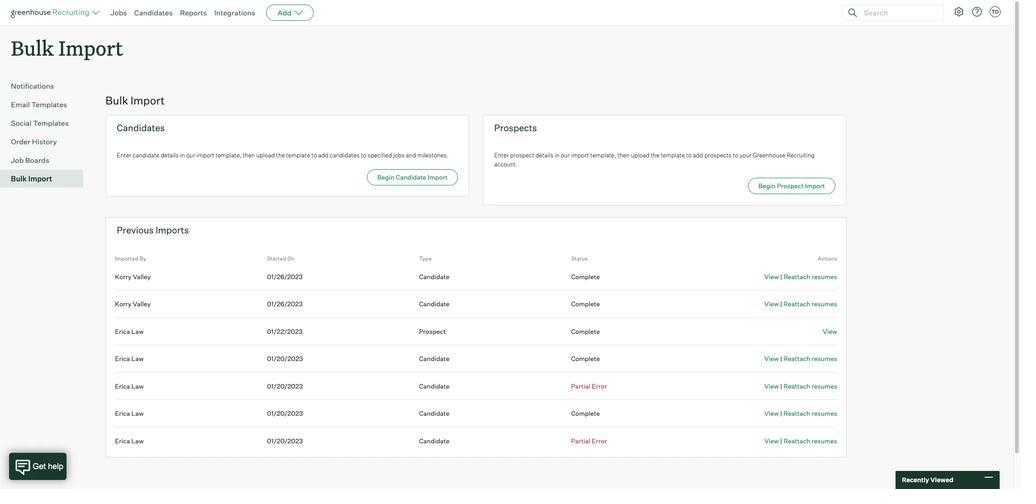 Task type: locate. For each thing, give the bounding box(es) containing it.
then for prospects
[[618, 152, 630, 159]]

details right prospect
[[536, 152, 554, 159]]

jobs link
[[111, 8, 127, 17]]

1 add from the left
[[319, 152, 329, 159]]

complete for sixth reattach resumes link from the bottom
[[572, 273, 600, 281]]

reattach for second reattach resumes link from the bottom
[[784, 410, 811, 418]]

2 01/26/2023 from the top
[[267, 300, 303, 308]]

1 our from the left
[[186, 152, 195, 159]]

2 | from the top
[[781, 300, 783, 308]]

2 add from the left
[[694, 152, 704, 159]]

job boards
[[11, 156, 49, 165]]

3 view | reattach resumes from the top
[[765, 355, 838, 363]]

jobs
[[111, 8, 127, 17]]

1 vertical spatial candidates
[[117, 122, 165, 134]]

view link
[[765, 273, 780, 281], [765, 300, 780, 308], [823, 328, 838, 336], [765, 355, 780, 363], [765, 383, 780, 390], [765, 410, 780, 418], [765, 437, 780, 445]]

6 reattach from the top
[[784, 437, 811, 445]]

in for candidates
[[180, 152, 185, 159]]

1 the from the left
[[276, 152, 285, 159]]

to left your
[[733, 152, 739, 159]]

3 | from the top
[[781, 355, 783, 363]]

prospects
[[705, 152, 732, 159]]

1 horizontal spatial the
[[651, 152, 660, 159]]

started on
[[267, 256, 295, 262]]

2 vertical spatial bulk
[[11, 174, 27, 184]]

bulk import
[[11, 34, 123, 61], [106, 94, 165, 107], [11, 174, 52, 184]]

1 vertical spatial valley
[[133, 300, 151, 308]]

candidates right the jobs
[[134, 8, 173, 17]]

template
[[286, 152, 310, 159], [661, 152, 685, 159]]

01/26/2023
[[267, 273, 303, 281], [267, 300, 303, 308]]

candidates
[[134, 8, 173, 17], [117, 122, 165, 134]]

erica law
[[115, 328, 144, 336], [115, 355, 144, 363], [115, 383, 144, 390], [115, 410, 144, 418], [115, 437, 144, 445]]

greenhouse recruiting image
[[11, 7, 92, 18]]

then inside the enter prospect details in our import template, then upload the template to add prospects to your greenhouse recruiting account.
[[618, 152, 630, 159]]

1 horizontal spatial template,
[[591, 152, 617, 159]]

2 then from the left
[[618, 152, 630, 159]]

candidate
[[133, 152, 160, 159]]

2 template from the left
[[661, 152, 685, 159]]

add left candidates
[[319, 152, 329, 159]]

0 horizontal spatial details
[[161, 152, 179, 159]]

1 horizontal spatial import
[[572, 152, 590, 159]]

bulk inside "link"
[[11, 174, 27, 184]]

the for prospects
[[651, 152, 660, 159]]

on
[[288, 256, 295, 262]]

01/26/2023 down started on in the bottom left of the page
[[267, 273, 303, 281]]

by
[[140, 256, 146, 262]]

5 law from the top
[[132, 437, 144, 445]]

1 view | reattach resumes from the top
[[765, 273, 838, 281]]

6 | from the top
[[781, 437, 783, 445]]

0 horizontal spatial then
[[243, 152, 255, 159]]

add
[[319, 152, 329, 159], [694, 152, 704, 159]]

2 error from the top
[[592, 437, 607, 445]]

0 horizontal spatial upload
[[256, 152, 275, 159]]

1 then from the left
[[243, 152, 255, 159]]

candidate for third reattach resumes link from the bottom of the page
[[419, 383, 450, 390]]

4 resumes from the top
[[812, 383, 838, 390]]

1 horizontal spatial our
[[561, 152, 570, 159]]

resumes for 4th reattach resumes link from the bottom
[[812, 355, 838, 363]]

add left prospects
[[694, 152, 704, 159]]

6 view | reattach resumes from the top
[[765, 437, 838, 445]]

korry valley
[[115, 273, 151, 281], [115, 300, 151, 308]]

candidate
[[396, 173, 427, 181], [419, 273, 450, 281], [419, 300, 450, 308], [419, 355, 450, 363], [419, 383, 450, 390], [419, 410, 450, 418], [419, 437, 450, 445]]

2 our from the left
[[561, 152, 570, 159]]

1 reattach from the top
[[784, 273, 811, 281]]

2 law from the top
[[132, 355, 144, 363]]

1 horizontal spatial then
[[618, 152, 630, 159]]

1 horizontal spatial template
[[661, 152, 685, 159]]

1 in from the left
[[180, 152, 185, 159]]

bulk import link
[[11, 174, 80, 184]]

1 horizontal spatial upload
[[631, 152, 650, 159]]

import
[[197, 152, 215, 159], [572, 152, 590, 159]]

td button
[[989, 5, 1003, 19]]

recently
[[903, 477, 930, 484]]

1 horizontal spatial enter
[[495, 152, 509, 159]]

2 template, from the left
[[591, 152, 617, 159]]

valley
[[133, 273, 151, 281], [133, 300, 151, 308]]

5 complete from the top
[[572, 410, 600, 418]]

our right prospect
[[561, 152, 570, 159]]

2 vertical spatial bulk import
[[11, 174, 52, 184]]

2 the from the left
[[651, 152, 660, 159]]

to left candidates
[[312, 152, 317, 159]]

6 resumes from the top
[[812, 437, 838, 445]]

2 details from the left
[[536, 152, 554, 159]]

reattach
[[784, 273, 811, 281], [784, 300, 811, 308], [784, 355, 811, 363], [784, 383, 811, 390], [784, 410, 811, 418], [784, 437, 811, 445]]

2 reattach resumes link from the top
[[784, 300, 838, 308]]

|
[[781, 273, 783, 281], [781, 300, 783, 308], [781, 355, 783, 363], [781, 383, 783, 390], [781, 410, 783, 418], [781, 437, 783, 445]]

jobs
[[394, 152, 405, 159]]

resumes for 2nd reattach resumes link
[[812, 300, 838, 308]]

0 horizontal spatial prospect
[[419, 328, 446, 336]]

0 vertical spatial prospect
[[778, 182, 804, 190]]

begin candidate import button
[[367, 169, 458, 186]]

complete for second reattach resumes link from the bottom
[[572, 410, 600, 418]]

4 | from the top
[[781, 383, 783, 390]]

complete for 2nd reattach resumes link
[[572, 300, 600, 308]]

candidates up candidate
[[117, 122, 165, 134]]

our for prospects
[[561, 152, 570, 159]]

imports
[[156, 225, 189, 236]]

1 complete from the top
[[572, 273, 600, 281]]

in for prospects
[[555, 152, 560, 159]]

korry
[[115, 273, 132, 281], [115, 300, 132, 308]]

then
[[243, 152, 255, 159], [618, 152, 630, 159]]

0 vertical spatial korry valley
[[115, 273, 151, 281]]

1 horizontal spatial in
[[555, 152, 560, 159]]

0 vertical spatial candidates
[[134, 8, 173, 17]]

01/26/2023 up 01/22/2023
[[267, 300, 303, 308]]

resumes for second reattach resumes link from the bottom
[[812, 410, 838, 418]]

3 complete from the top
[[572, 328, 600, 336]]

01/26/2023 for sixth reattach resumes link from the bottom
[[267, 273, 303, 281]]

2 import from the left
[[572, 152, 590, 159]]

our inside the enter prospect details in our import template, then upload the template to add prospects to your greenhouse recruiting account.
[[561, 152, 570, 159]]

in right candidate
[[180, 152, 185, 159]]

0 vertical spatial begin
[[378, 173, 395, 181]]

our right candidate
[[186, 152, 195, 159]]

4 reattach from the top
[[784, 383, 811, 390]]

to
[[312, 152, 317, 159], [361, 152, 367, 159], [687, 152, 692, 159], [733, 152, 739, 159]]

0 horizontal spatial template,
[[216, 152, 242, 159]]

to left prospects
[[687, 152, 692, 159]]

enter left candidate
[[117, 152, 132, 159]]

begin inside 'button'
[[378, 173, 395, 181]]

3 resumes from the top
[[812, 355, 838, 363]]

1 vertical spatial begin
[[759, 182, 776, 190]]

5 erica law from the top
[[115, 437, 144, 445]]

begin inside button
[[759, 182, 776, 190]]

reports
[[180, 8, 207, 17]]

view | reattach resumes
[[765, 273, 838, 281], [765, 300, 838, 308], [765, 355, 838, 363], [765, 383, 838, 390], [765, 410, 838, 418], [765, 437, 838, 445]]

enter prospect details in our import template, then upload the template to add prospects to your greenhouse recruiting account.
[[495, 152, 815, 168]]

5 resumes from the top
[[812, 410, 838, 418]]

2 korry valley from the top
[[115, 300, 151, 308]]

email
[[11, 100, 30, 109]]

resumes
[[812, 273, 838, 281], [812, 300, 838, 308], [812, 355, 838, 363], [812, 383, 838, 390], [812, 410, 838, 418], [812, 437, 838, 445]]

templates inside the social templates "link"
[[33, 119, 69, 128]]

prospects
[[495, 122, 537, 134]]

0 vertical spatial partial error
[[572, 383, 607, 390]]

import
[[59, 34, 123, 61], [131, 94, 165, 107], [428, 173, 448, 181], [28, 174, 52, 184], [806, 182, 826, 190]]

1 01/26/2023 from the top
[[267, 273, 303, 281]]

2 partial from the top
[[572, 437, 591, 445]]

our
[[186, 152, 195, 159], [561, 152, 570, 159]]

partial error
[[572, 383, 607, 390], [572, 437, 607, 445]]

the inside the enter prospect details in our import template, then upload the template to add prospects to your greenhouse recruiting account.
[[651, 152, 660, 159]]

0 vertical spatial partial
[[572, 383, 591, 390]]

add inside the enter prospect details in our import template, then upload the template to add prospects to your greenhouse recruiting account.
[[694, 152, 704, 159]]

4 reattach resumes link from the top
[[784, 383, 838, 390]]

1 | from the top
[[781, 273, 783, 281]]

2 view | reattach resumes from the top
[[765, 300, 838, 308]]

1 template from the left
[[286, 152, 310, 159]]

1 korry valley from the top
[[115, 273, 151, 281]]

1 enter from the left
[[117, 152, 132, 159]]

details right candidate
[[161, 152, 179, 159]]

candidates link
[[134, 8, 173, 17]]

1 details from the left
[[161, 152, 179, 159]]

template, for prospects
[[591, 152, 617, 159]]

partial for 6th reattach resumes link
[[572, 437, 591, 445]]

valley for sixth reattach resumes link from the bottom
[[133, 273, 151, 281]]

1 horizontal spatial prospect
[[778, 182, 804, 190]]

integrations
[[214, 8, 256, 17]]

0 horizontal spatial enter
[[117, 152, 132, 159]]

candidate for 2nd reattach resumes link
[[419, 300, 450, 308]]

add for candidates
[[319, 152, 329, 159]]

2 in from the left
[[555, 152, 560, 159]]

1 resumes from the top
[[812, 273, 838, 281]]

3 law from the top
[[132, 383, 144, 390]]

details for prospects
[[536, 152, 554, 159]]

1 error from the top
[[592, 383, 607, 390]]

reattach resumes link
[[784, 273, 838, 281], [784, 300, 838, 308], [784, 355, 838, 363], [784, 383, 838, 390], [784, 410, 838, 418], [784, 437, 838, 445]]

enter for candidates
[[117, 152, 132, 159]]

5 | from the top
[[781, 410, 783, 418]]

templates
[[31, 100, 67, 109], [33, 119, 69, 128]]

1 horizontal spatial add
[[694, 152, 704, 159]]

0 vertical spatial error
[[592, 383, 607, 390]]

previous
[[117, 225, 154, 236]]

begin
[[378, 173, 395, 181], [759, 182, 776, 190]]

enter up account.
[[495, 152, 509, 159]]

2 01/20/2023 from the top
[[267, 383, 303, 390]]

0 vertical spatial 01/26/2023
[[267, 273, 303, 281]]

1 erica law from the top
[[115, 328, 144, 336]]

erica
[[115, 328, 130, 336], [115, 355, 130, 363], [115, 383, 130, 390], [115, 410, 130, 418], [115, 437, 130, 445]]

1 vertical spatial 01/26/2023
[[267, 300, 303, 308]]

1 vertical spatial partial error
[[572, 437, 607, 445]]

1 vertical spatial templates
[[33, 119, 69, 128]]

law
[[132, 328, 144, 336], [132, 355, 144, 363], [132, 383, 144, 390], [132, 410, 144, 418], [132, 437, 144, 445]]

template, inside the enter prospect details in our import template, then upload the template to add prospects to your greenhouse recruiting account.
[[591, 152, 617, 159]]

candidate for sixth reattach resumes link from the bottom
[[419, 273, 450, 281]]

1 horizontal spatial details
[[536, 152, 554, 159]]

bulk
[[11, 34, 54, 61], [106, 94, 128, 107], [11, 174, 27, 184]]

templates down email templates link
[[33, 119, 69, 128]]

0 horizontal spatial our
[[186, 152, 195, 159]]

4 complete from the top
[[572, 355, 600, 363]]

candidates
[[330, 152, 360, 159]]

details
[[161, 152, 179, 159], [536, 152, 554, 159]]

partial for third reattach resumes link from the bottom of the page
[[572, 383, 591, 390]]

1 template, from the left
[[216, 152, 242, 159]]

boards
[[25, 156, 49, 165]]

the
[[276, 152, 285, 159], [651, 152, 660, 159]]

1 korry from the top
[[115, 273, 132, 281]]

3 01/20/2023 from the top
[[267, 410, 303, 418]]

0 horizontal spatial template
[[286, 152, 310, 159]]

0 horizontal spatial add
[[319, 152, 329, 159]]

template for candidates
[[286, 152, 310, 159]]

5 erica from the top
[[115, 437, 130, 445]]

6 reattach resumes link from the top
[[784, 437, 838, 445]]

template,
[[216, 152, 242, 159], [591, 152, 617, 159]]

status
[[572, 256, 588, 262]]

begin down greenhouse
[[759, 182, 776, 190]]

1 vertical spatial korry
[[115, 300, 132, 308]]

in right prospect
[[555, 152, 560, 159]]

1 vertical spatial korry valley
[[115, 300, 151, 308]]

3 reattach from the top
[[784, 355, 811, 363]]

0 vertical spatial korry
[[115, 273, 132, 281]]

partial
[[572, 383, 591, 390], [572, 437, 591, 445]]

import for candidates
[[197, 152, 215, 159]]

reattach for sixth reattach resumes link from the bottom
[[784, 273, 811, 281]]

2 enter from the left
[[495, 152, 509, 159]]

in inside the enter prospect details in our import template, then upload the template to add prospects to your greenhouse recruiting account.
[[555, 152, 560, 159]]

in
[[180, 152, 185, 159], [555, 152, 560, 159]]

order
[[11, 137, 30, 146]]

1 partial from the top
[[572, 383, 591, 390]]

1 vertical spatial partial
[[572, 437, 591, 445]]

0 horizontal spatial begin
[[378, 173, 395, 181]]

3 erica law from the top
[[115, 383, 144, 390]]

2 reattach from the top
[[784, 300, 811, 308]]

enter inside the enter prospect details in our import template, then upload the template to add prospects to your greenhouse recruiting account.
[[495, 152, 509, 159]]

greenhouse
[[753, 152, 786, 159]]

prospect
[[511, 152, 535, 159]]

upload
[[256, 152, 275, 159], [631, 152, 650, 159]]

details inside the enter prospect details in our import template, then upload the template to add prospects to your greenhouse recruiting account.
[[536, 152, 554, 159]]

1 vertical spatial error
[[592, 437, 607, 445]]

1 erica from the top
[[115, 328, 130, 336]]

1 valley from the top
[[133, 273, 151, 281]]

2 korry from the top
[[115, 300, 132, 308]]

1 law from the top
[[132, 328, 144, 336]]

and
[[406, 152, 416, 159]]

templates inside email templates link
[[31, 100, 67, 109]]

0 vertical spatial bulk
[[11, 34, 54, 61]]

1 horizontal spatial begin
[[759, 182, 776, 190]]

2 complete from the top
[[572, 300, 600, 308]]

error
[[592, 383, 607, 390], [592, 437, 607, 445]]

0 horizontal spatial in
[[180, 152, 185, 159]]

imported
[[115, 256, 139, 262]]

templates up the social templates "link"
[[31, 100, 67, 109]]

to left specified
[[361, 152, 367, 159]]

2 valley from the top
[[133, 300, 151, 308]]

error for 6th reattach resumes link
[[592, 437, 607, 445]]

5 reattach from the top
[[784, 410, 811, 418]]

template inside the enter prospect details in our import template, then upload the template to add prospects to your greenhouse recruiting account.
[[661, 152, 685, 159]]

recently viewed
[[903, 477, 954, 484]]

begin down specified
[[378, 173, 395, 181]]

2 upload from the left
[[631, 152, 650, 159]]

1 vertical spatial bulk import
[[106, 94, 165, 107]]

2 resumes from the top
[[812, 300, 838, 308]]

import inside the enter prospect details in our import template, then upload the template to add prospects to your greenhouse recruiting account.
[[572, 152, 590, 159]]

0 vertical spatial valley
[[133, 273, 151, 281]]

templates for social templates
[[33, 119, 69, 128]]

type
[[419, 256, 432, 262]]

0 vertical spatial templates
[[31, 100, 67, 109]]

1 upload from the left
[[256, 152, 275, 159]]

view
[[765, 273, 780, 281], [765, 300, 780, 308], [823, 328, 838, 336], [765, 355, 780, 363], [765, 383, 780, 390], [765, 410, 780, 418], [765, 437, 780, 445]]

details for candidates
[[161, 152, 179, 159]]

import inside begin prospect import button
[[806, 182, 826, 190]]

0 horizontal spatial import
[[197, 152, 215, 159]]

reattach for 4th reattach resumes link from the bottom
[[784, 355, 811, 363]]

candidate for second reattach resumes link from the bottom
[[419, 410, 450, 418]]

complete
[[572, 273, 600, 281], [572, 300, 600, 308], [572, 328, 600, 336], [572, 355, 600, 363], [572, 410, 600, 418]]

1 import from the left
[[197, 152, 215, 159]]

job boards link
[[11, 155, 80, 166]]

0 horizontal spatial the
[[276, 152, 285, 159]]

01/26/2023 for 2nd reattach resumes link
[[267, 300, 303, 308]]

enter
[[117, 152, 132, 159], [495, 152, 509, 159]]

order history link
[[11, 136, 80, 147]]

01/22/2023
[[267, 328, 303, 336]]

upload inside the enter prospect details in our import template, then upload the template to add prospects to your greenhouse recruiting account.
[[631, 152, 650, 159]]



Task type: vqa. For each thing, say whether or not it's contained in the screenshot.
TD popup button
yes



Task type: describe. For each thing, give the bounding box(es) containing it.
enter candidate details in our import template, then upload the template to add candidates to specified jobs and milestones.
[[117, 152, 449, 159]]

configure image
[[954, 6, 965, 17]]

milestones.
[[418, 152, 449, 159]]

begin prospect import button
[[749, 178, 836, 194]]

begin prospect import
[[759, 182, 826, 190]]

error for third reattach resumes link from the bottom of the page
[[592, 383, 607, 390]]

1 partial error from the top
[[572, 383, 607, 390]]

3 to from the left
[[687, 152, 692, 159]]

reports link
[[180, 8, 207, 17]]

4 erica from the top
[[115, 410, 130, 418]]

4 to from the left
[[733, 152, 739, 159]]

template, for candidates
[[216, 152, 242, 159]]

prospect inside button
[[778, 182, 804, 190]]

1 reattach resumes link from the top
[[784, 273, 838, 281]]

korry valley for sixth reattach resumes link from the bottom
[[115, 273, 151, 281]]

4 view | reattach resumes from the top
[[765, 383, 838, 390]]

korry valley for 2nd reattach resumes link
[[115, 300, 151, 308]]

order history
[[11, 137, 57, 146]]

social templates
[[11, 119, 69, 128]]

2 partial error from the top
[[572, 437, 607, 445]]

candidate inside 'button'
[[396, 173, 427, 181]]

import for prospects
[[572, 152, 590, 159]]

add
[[278, 8, 292, 17]]

specified
[[368, 152, 392, 159]]

social templates link
[[11, 118, 80, 129]]

begin for prospects
[[759, 182, 776, 190]]

Search text field
[[862, 6, 936, 19]]

reattach for third reattach resumes link from the bottom of the page
[[784, 383, 811, 390]]

1 to from the left
[[312, 152, 317, 159]]

reattach for 2nd reattach resumes link
[[784, 300, 811, 308]]

notifications link
[[11, 81, 80, 92]]

add button
[[266, 5, 314, 21]]

integrations link
[[214, 8, 256, 17]]

candidate for 4th reattach resumes link from the bottom
[[419, 355, 450, 363]]

td button
[[991, 6, 1001, 17]]

viewed
[[931, 477, 954, 484]]

social
[[11, 119, 32, 128]]

import inside begin candidate import 'button'
[[428, 173, 448, 181]]

history
[[32, 137, 57, 146]]

3 erica from the top
[[115, 383, 130, 390]]

td
[[992, 9, 1000, 15]]

previous imports
[[117, 225, 189, 236]]

2 erica law from the top
[[115, 355, 144, 363]]

5 reattach resumes link from the top
[[784, 410, 838, 418]]

job
[[11, 156, 24, 165]]

bulk import inside "link"
[[11, 174, 52, 184]]

korry for sixth reattach resumes link from the bottom
[[115, 273, 132, 281]]

3 reattach resumes link from the top
[[784, 355, 838, 363]]

resumes for 6th reattach resumes link
[[812, 437, 838, 445]]

enter for prospects
[[495, 152, 509, 159]]

then for candidates
[[243, 152, 255, 159]]

your
[[740, 152, 752, 159]]

email templates link
[[11, 99, 80, 110]]

begin for candidates
[[378, 173, 395, 181]]

begin candidate import
[[378, 173, 448, 181]]

account.
[[495, 161, 518, 168]]

4 law from the top
[[132, 410, 144, 418]]

reattach for 6th reattach resumes link
[[784, 437, 811, 445]]

candidate for 6th reattach resumes link
[[419, 437, 450, 445]]

1 01/20/2023 from the top
[[267, 355, 303, 363]]

4 01/20/2023 from the top
[[267, 437, 303, 445]]

4 erica law from the top
[[115, 410, 144, 418]]

started
[[267, 256, 286, 262]]

notifications
[[11, 82, 54, 91]]

2 to from the left
[[361, 152, 367, 159]]

1 vertical spatial prospect
[[419, 328, 446, 336]]

resumes for third reattach resumes link from the bottom of the page
[[812, 383, 838, 390]]

imported by
[[115, 256, 146, 262]]

complete for 4th reattach resumes link from the bottom
[[572, 355, 600, 363]]

templates for email templates
[[31, 100, 67, 109]]

actions
[[819, 256, 838, 262]]

2 erica from the top
[[115, 355, 130, 363]]

1 vertical spatial bulk
[[106, 94, 128, 107]]

upload for prospects
[[631, 152, 650, 159]]

template for prospects
[[661, 152, 685, 159]]

email templates
[[11, 100, 67, 109]]

the for candidates
[[276, 152, 285, 159]]

5 view | reattach resumes from the top
[[765, 410, 838, 418]]

resumes for sixth reattach resumes link from the bottom
[[812, 273, 838, 281]]

korry for 2nd reattach resumes link
[[115, 300, 132, 308]]

upload for candidates
[[256, 152, 275, 159]]

recruiting
[[787, 152, 815, 159]]

0 vertical spatial bulk import
[[11, 34, 123, 61]]

add for prospects
[[694, 152, 704, 159]]

valley for 2nd reattach resumes link
[[133, 300, 151, 308]]

import inside bulk import "link"
[[28, 174, 52, 184]]

our for candidates
[[186, 152, 195, 159]]



